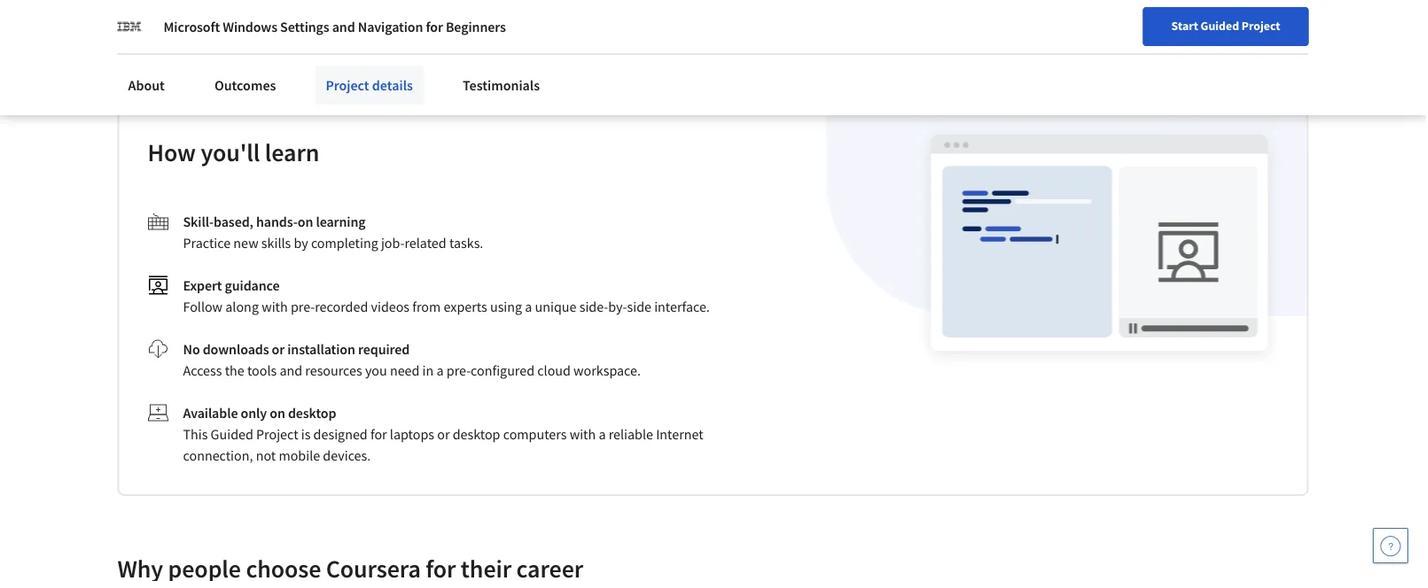 Task type: vqa. For each thing, say whether or not it's contained in the screenshot.
the leftmost THE TWO-
no



Task type: describe. For each thing, give the bounding box(es) containing it.
guidance
[[225, 276, 280, 294]]

pre- inside expert guidance follow along with pre-recorded videos from experts using a unique side-by-side interface.
[[291, 298, 315, 315]]

recorded
[[315, 298, 368, 315]]

coursera image
[[21, 14, 134, 43]]

a inside no downloads or installation required access the tools and resources you need in a pre-configured cloud workspace.
[[437, 362, 444, 379]]

from
[[412, 298, 441, 315]]

windows
[[223, 18, 277, 35]]

with inside available only on desktop this guided project is designed for laptops or desktop computers with a reliable internet connection, not mobile devices.
[[570, 425, 596, 443]]

1 vertical spatial project
[[326, 76, 369, 94]]

connection,
[[183, 447, 253, 464]]

how
[[148, 137, 196, 168]]

reliable
[[609, 425, 653, 443]]

side-
[[579, 298, 608, 315]]

with inside expert guidance follow along with pre-recorded videos from experts using a unique side-by-side interface.
[[262, 298, 288, 315]]

no
[[183, 340, 200, 358]]

guided inside button
[[1201, 18, 1239, 34]]

details
[[372, 76, 413, 94]]

on inside available only on desktop this guided project is designed for laptops or desktop computers with a reliable internet connection, not mobile devices.
[[270, 404, 285, 422]]

this
[[183, 425, 208, 443]]

start guided project button
[[1143, 7, 1309, 46]]

configured
[[471, 362, 535, 379]]

tasks.
[[449, 234, 483, 252]]

project details link
[[315, 66, 424, 105]]

microsoft
[[164, 18, 220, 35]]

is
[[301, 425, 311, 443]]

workspace.
[[574, 362, 641, 379]]

project inside available only on desktop this guided project is designed for laptops or desktop computers with a reliable internet connection, not mobile devices.
[[256, 425, 298, 443]]

outcomes link
[[204, 66, 287, 105]]

skill-based, hands-on learning practice new skills by completing job-related tasks.
[[183, 213, 483, 252]]

practice
[[183, 234, 231, 252]]

by-
[[608, 298, 627, 315]]

by
[[294, 234, 308, 252]]

navigation
[[358, 18, 423, 35]]

internet
[[656, 425, 704, 443]]

cloud
[[537, 362, 571, 379]]

testimonials link
[[452, 66, 551, 105]]

ibm image
[[117, 14, 142, 39]]

about
[[128, 76, 165, 94]]

interface.
[[654, 298, 710, 315]]

how you'll learn
[[148, 137, 319, 168]]

expert
[[183, 276, 222, 294]]

skills
[[261, 234, 291, 252]]

pre- inside no downloads or installation required access the tools and resources you need in a pre-configured cloud workspace.
[[447, 362, 471, 379]]

experts
[[444, 298, 487, 315]]

along
[[225, 298, 259, 315]]

completing
[[311, 234, 378, 252]]

videos
[[371, 298, 410, 315]]

access
[[183, 362, 222, 379]]

job-
[[381, 234, 405, 252]]

mobile
[[279, 447, 320, 464]]

available
[[183, 404, 238, 422]]

tools
[[247, 362, 277, 379]]

need
[[390, 362, 420, 379]]

in
[[422, 362, 434, 379]]

learning
[[316, 213, 366, 230]]

1 horizontal spatial and
[[332, 18, 355, 35]]

resources
[[305, 362, 362, 379]]



Task type: locate. For each thing, give the bounding box(es) containing it.
devices.
[[323, 447, 371, 464]]

and right tools
[[280, 362, 302, 379]]

project inside button
[[1242, 18, 1280, 34]]

0 vertical spatial for
[[426, 18, 443, 35]]

microsoft windows settings and navigation for beginners
[[164, 18, 506, 35]]

project
[[1242, 18, 1280, 34], [326, 76, 369, 94], [256, 425, 298, 443]]

outcomes
[[214, 76, 276, 94]]

pre- up installation on the bottom left of the page
[[291, 298, 315, 315]]

0 vertical spatial with
[[262, 298, 288, 315]]

0 horizontal spatial pre-
[[291, 298, 315, 315]]

learn
[[265, 137, 319, 168]]

0 horizontal spatial project
[[256, 425, 298, 443]]

2 vertical spatial project
[[256, 425, 298, 443]]

for left laptops
[[370, 425, 387, 443]]

for
[[426, 18, 443, 35], [370, 425, 387, 443]]

project right the show notifications icon
[[1242, 18, 1280, 34]]

guided up connection,
[[211, 425, 253, 443]]

2 horizontal spatial a
[[599, 425, 606, 443]]

the
[[225, 362, 244, 379]]

for inside available only on desktop this guided project is designed for laptops or desktop computers with a reliable internet connection, not mobile devices.
[[370, 425, 387, 443]]

a right using
[[525, 298, 532, 315]]

a inside expert guidance follow along with pre-recorded videos from experts using a unique side-by-side interface.
[[525, 298, 532, 315]]

no downloads or installation required access the tools and resources you need in a pre-configured cloud workspace.
[[183, 340, 641, 379]]

or inside no downloads or installation required access the tools and resources you need in a pre-configured cloud workspace.
[[272, 340, 285, 358]]

guided inside available only on desktop this guided project is designed for laptops or desktop computers with a reliable internet connection, not mobile devices.
[[211, 425, 253, 443]]

0 vertical spatial or
[[272, 340, 285, 358]]

1 vertical spatial for
[[370, 425, 387, 443]]

with
[[262, 298, 288, 315], [570, 425, 596, 443]]

pre-
[[291, 298, 315, 315], [447, 362, 471, 379]]

downloads
[[203, 340, 269, 358]]

installation
[[287, 340, 355, 358]]

1 vertical spatial with
[[570, 425, 596, 443]]

0 vertical spatial project
[[1242, 18, 1280, 34]]

follow
[[183, 298, 223, 315]]

0 vertical spatial and
[[332, 18, 355, 35]]

pre- right the in
[[447, 362, 471, 379]]

guided
[[1201, 18, 1239, 34], [211, 425, 253, 443]]

0 horizontal spatial for
[[370, 425, 387, 443]]

not
[[256, 447, 276, 464]]

a inside available only on desktop this guided project is designed for laptops or desktop computers with a reliable internet connection, not mobile devices.
[[599, 425, 606, 443]]

available only on desktop this guided project is designed for laptops or desktop computers with a reliable internet connection, not mobile devices.
[[183, 404, 704, 464]]

a left reliable
[[599, 425, 606, 443]]

for left beginners
[[426, 18, 443, 35]]

new
[[233, 234, 258, 252]]

on inside skill-based, hands-on learning practice new skills by completing job-related tasks.
[[298, 213, 313, 230]]

0 vertical spatial pre-
[[291, 298, 315, 315]]

or inside available only on desktop this guided project is designed for laptops or desktop computers with a reliable internet connection, not mobile devices.
[[437, 425, 450, 443]]

0 horizontal spatial guided
[[211, 425, 253, 443]]

only
[[241, 404, 267, 422]]

based,
[[214, 213, 253, 230]]

hands-
[[256, 213, 298, 230]]

or up tools
[[272, 340, 285, 358]]

1 vertical spatial or
[[437, 425, 450, 443]]

about link
[[117, 66, 175, 105]]

1 horizontal spatial project
[[326, 76, 369, 94]]

desktop left "computers"
[[453, 425, 500, 443]]

None search field
[[253, 11, 678, 47]]

2 vertical spatial a
[[599, 425, 606, 443]]

help center image
[[1380, 535, 1401, 557]]

expert guidance follow along with pre-recorded videos from experts using a unique side-by-side interface.
[[183, 276, 710, 315]]

or
[[272, 340, 285, 358], [437, 425, 450, 443]]

0 vertical spatial a
[[525, 298, 532, 315]]

on
[[298, 213, 313, 230], [270, 404, 285, 422]]

and right settings
[[332, 18, 355, 35]]

side
[[627, 298, 651, 315]]

1 horizontal spatial on
[[298, 213, 313, 230]]

you'll
[[201, 137, 260, 168]]

1 vertical spatial and
[[280, 362, 302, 379]]

required
[[358, 340, 410, 358]]

0 horizontal spatial or
[[272, 340, 285, 358]]

project left details
[[326, 76, 369, 94]]

0 horizontal spatial with
[[262, 298, 288, 315]]

start guided project
[[1171, 18, 1280, 34]]

0 vertical spatial desktop
[[288, 404, 336, 422]]

designed
[[313, 425, 368, 443]]

with down guidance
[[262, 298, 288, 315]]

skill-
[[183, 213, 214, 230]]

and
[[332, 18, 355, 35], [280, 362, 302, 379]]

1 horizontal spatial pre-
[[447, 362, 471, 379]]

2 horizontal spatial project
[[1242, 18, 1280, 34]]

testimonials
[[463, 76, 540, 94]]

guided right start
[[1201, 18, 1239, 34]]

with right "computers"
[[570, 425, 596, 443]]

show notifications image
[[1187, 22, 1208, 43]]

and inside no downloads or installation required access the tools and resources you need in a pre-configured cloud workspace.
[[280, 362, 302, 379]]

1 vertical spatial desktop
[[453, 425, 500, 443]]

1 horizontal spatial desktop
[[453, 425, 500, 443]]

settings
[[280, 18, 329, 35]]

1 horizontal spatial or
[[437, 425, 450, 443]]

1 vertical spatial a
[[437, 362, 444, 379]]

on right only
[[270, 404, 285, 422]]

project details
[[326, 76, 413, 94]]

0 vertical spatial guided
[[1201, 18, 1239, 34]]

1 vertical spatial guided
[[211, 425, 253, 443]]

1 horizontal spatial with
[[570, 425, 596, 443]]

using
[[490, 298, 522, 315]]

1 horizontal spatial a
[[525, 298, 532, 315]]

beginners
[[446, 18, 506, 35]]

you
[[365, 362, 387, 379]]

1 horizontal spatial guided
[[1201, 18, 1239, 34]]

start
[[1171, 18, 1198, 34]]

1 vertical spatial on
[[270, 404, 285, 422]]

on up by on the left
[[298, 213, 313, 230]]

0 horizontal spatial and
[[280, 362, 302, 379]]

computers
[[503, 425, 567, 443]]

or right laptops
[[437, 425, 450, 443]]

unique
[[535, 298, 577, 315]]

0 vertical spatial on
[[298, 213, 313, 230]]

desktop
[[288, 404, 336, 422], [453, 425, 500, 443]]

1 vertical spatial pre-
[[447, 362, 471, 379]]

0 horizontal spatial desktop
[[288, 404, 336, 422]]

0 horizontal spatial on
[[270, 404, 285, 422]]

laptops
[[390, 425, 434, 443]]

1 horizontal spatial for
[[426, 18, 443, 35]]

a right the in
[[437, 362, 444, 379]]

a
[[525, 298, 532, 315], [437, 362, 444, 379], [599, 425, 606, 443]]

project up not
[[256, 425, 298, 443]]

related
[[405, 234, 446, 252]]

desktop up is
[[288, 404, 336, 422]]

0 horizontal spatial a
[[437, 362, 444, 379]]



